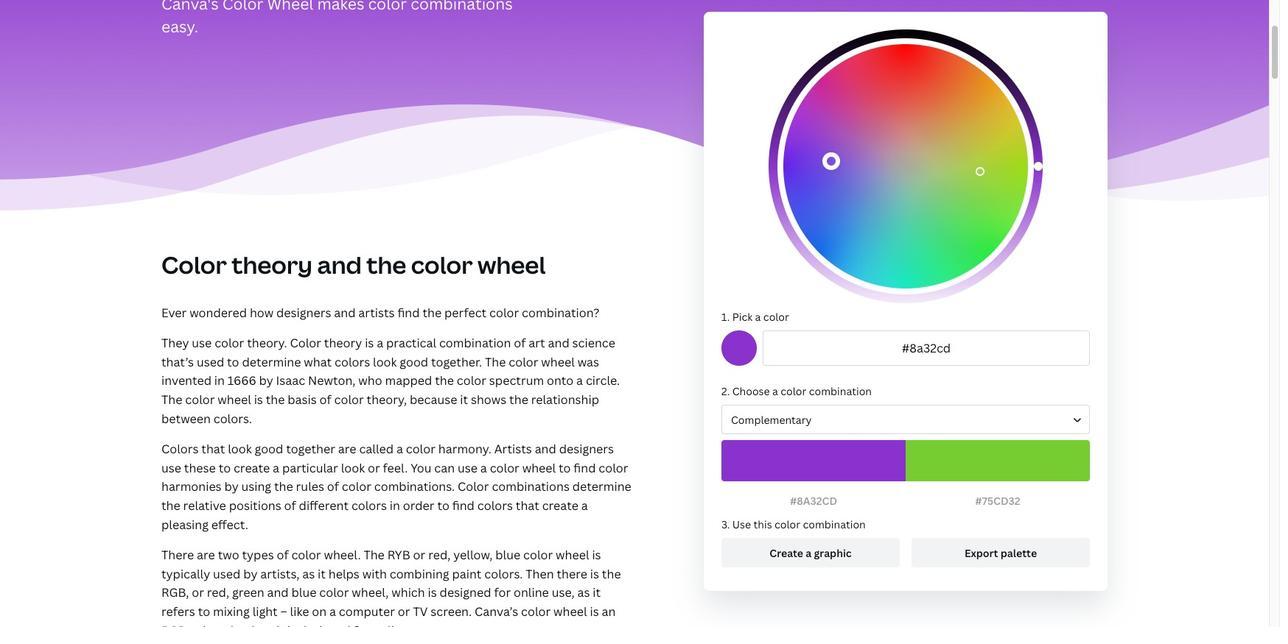 Task type: vqa. For each thing, say whether or not it's contained in the screenshot.
leftmost Color
yes



Task type: describe. For each thing, give the bounding box(es) containing it.
a inside there are two types of color wheel. the ryb or red, yellow, blue            color wheel is typically used by artists, as it helps with            combining paint colors. then there is the rgb, or red, green and            blue color wheel, which is designed for online use, as it refers            to mixing light – like on a computer or tv screen. canva's color            wheel is an rgb color wheel, as it is designed for online use.
[[329, 604, 336, 620]]

of up the different
[[327, 479, 339, 495]]

0 horizontal spatial theory
[[232, 249, 312, 281]]

science
[[572, 335, 615, 352]]

or down 'typically'
[[192, 585, 204, 602]]

combination inside they use color theory. color theory is a practical combination of            art and science that's used to determine what colors look good            together. the color wheel was invented in 1666 by isaac newton,            who mapped the color spectrum onto a circle. the color wheel is            the basis of color theory, because it shows the relationship between colors.
[[439, 335, 511, 352]]

screen.
[[431, 604, 472, 620]]

wheel up perfect
[[478, 249, 546, 281]]

0 vertical spatial designers
[[276, 305, 331, 321]]

the down spectrum
[[509, 392, 528, 408]]

by inside they use color theory. color theory is a practical combination of            art and science that's used to determine what colors look good            together. the color wheel was invented in 1666 by isaac newton,            who mapped the color spectrum onto a circle. the color wheel is            the basis of color theory, because it shows the relationship between colors.
[[259, 373, 273, 389]]

wondered
[[190, 305, 247, 321]]

0 horizontal spatial blue
[[291, 585, 316, 602]]

combinations.
[[374, 479, 455, 495]]

0 vertical spatial find
[[397, 305, 420, 321]]

it inside they use color theory. color theory is a practical combination of            art and science that's used to determine what colors look good            together. the color wheel was invented in 1666 by isaac newton,            who mapped the color spectrum onto a circle. the color wheel is            the basis of color theory, because it shows the relationship between colors.
[[460, 392, 468, 408]]

combinations
[[492, 479, 570, 495]]

complementary
[[731, 413, 812, 427]]

a up feel.
[[396, 442, 403, 458]]

and up artists
[[317, 249, 362, 281]]

they use color theory. color theory is a practical combination of            art and science that's used to determine what colors look good            together. the color wheel was invented in 1666 by isaac newton,            who mapped the color spectrum onto a circle. the color wheel is            the basis of color theory, because it shows the relationship between colors.
[[161, 335, 620, 427]]

then
[[526, 566, 554, 583]]

3.
[[721, 518, 730, 532]]

using
[[241, 479, 271, 495]]

to right the these at the left bottom of page
[[219, 460, 231, 477]]

types
[[242, 548, 274, 564]]

color inside they use color theory. color theory is a practical combination of            art and science that's used to determine what colors look good            together. the color wheel was invented in 1666 by isaac newton,            who mapped the color spectrum onto a circle. the color wheel is            the basis of color theory, because it shows the relationship between colors.
[[290, 335, 321, 352]]

there
[[557, 566, 587, 583]]

1 vertical spatial create
[[542, 498, 578, 514]]

wheel down "1666"
[[218, 392, 251, 408]]

typically
[[161, 566, 210, 583]]

–
[[280, 604, 287, 620]]

was
[[578, 354, 599, 371]]

theory,
[[367, 392, 407, 408]]

harmonies
[[161, 479, 222, 495]]

wheel up there
[[556, 548, 589, 564]]

because
[[410, 392, 457, 408]]

perfect
[[444, 305, 487, 321]]

determine inside they use color theory. color theory is a practical combination of            art and science that's used to determine what colors look good            together. the color wheel was invented in 1666 by isaac newton,            who mapped the color spectrum onto a circle. the color wheel is            the basis of color theory, because it shows the relationship between colors.
[[242, 354, 301, 371]]

1 horizontal spatial online
[[514, 585, 549, 602]]

isaac
[[276, 373, 305, 389]]

the left rules
[[274, 479, 293, 495]]

1 vertical spatial that
[[516, 498, 539, 514]]

2. choose a color combination
[[721, 385, 872, 399]]

to inside they use color theory. color theory is a practical combination of            art and science that's used to determine what colors look good            together. the color wheel was invented in 1666 by isaac newton,            who mapped the color spectrum onto a circle. the color wheel is            the basis of color theory, because it shows the relationship between colors.
[[227, 354, 239, 371]]

canva's
[[475, 604, 518, 620]]

harmony.
[[438, 442, 491, 458]]

1 vertical spatial the
[[161, 392, 182, 408]]

who
[[358, 373, 382, 389]]

ever wondered how designers and artists find the perfect color            combination?
[[161, 305, 599, 321]]

colors. inside they use color theory. color theory is a practical combination of            art and science that's used to determine what colors look good            together. the color wheel was invented in 1666 by isaac newton,            who mapped the color spectrum onto a circle. the color wheel is            the basis of color theory, because it shows the relationship between colors.
[[214, 411, 252, 427]]

rgb
[[161, 623, 186, 628]]

relative
[[183, 498, 226, 514]]

like
[[290, 604, 309, 620]]

complementary button
[[721, 405, 1090, 435]]

1.
[[721, 310, 730, 324]]

there are two types of color wheel. the ryb or red, yellow, blue            color wheel is typically used by artists, as it helps with            combining paint colors. then there is the rgb, or red, green and            blue color wheel, which is designed for online use, as it refers            to mixing light – like on a computer or tv screen. canva's color            wheel is an rgb color wheel, as it is designed for online use.
[[161, 548, 621, 628]]

to right order
[[437, 498, 449, 514]]

0 horizontal spatial online
[[373, 623, 408, 628]]

between
[[161, 411, 211, 427]]

the down isaac
[[266, 392, 285, 408]]

the inside there are two types of color wheel. the ryb or red, yellow, blue            color wheel is typically used by artists, as it helps with            combining paint colors. then there is the rgb, or red, green and            blue color wheel, which is designed for online use, as it refers            to mixing light – like on a computer or tv screen. canva's color            wheel is an rgb color wheel, as it is designed for online use.
[[364, 548, 385, 564]]

are inside colors that look good together are called a color harmony. artists            and designers use these to create a particular look or feel. you            can use a color wheel to find color harmonies by using the rules            of color combinations. color combinations determine the relative            positions of different colors in order to find colors that create            a pleasing effect.
[[338, 442, 356, 458]]

yellow,
[[453, 548, 493, 564]]

which
[[392, 585, 425, 602]]

mixing
[[213, 604, 250, 620]]

a left particular
[[273, 460, 279, 477]]

of down newton,
[[320, 392, 331, 408]]

refers
[[161, 604, 195, 620]]

0 horizontal spatial for
[[353, 623, 370, 628]]

artists,
[[260, 566, 300, 583]]

of down rules
[[284, 498, 296, 514]]

pleasing
[[161, 517, 209, 533]]

combination for 2. choose a color combination
[[809, 385, 872, 399]]

shows
[[471, 392, 506, 408]]

designers inside colors that look good together are called a color harmony. artists            and designers use these to create a particular look or feel. you            can use a color wheel to find color harmonies by using the rules            of color combinations. color combinations determine the relative            positions of different colors in order to find colors that create            a pleasing effect.
[[559, 442, 614, 458]]

theory.
[[247, 335, 287, 352]]

and inside they use color theory. color theory is a practical combination of            art and science that's used to determine what colors look good            together. the color wheel was invented in 1666 by isaac newton,            who mapped the color spectrum onto a circle. the color wheel is            the basis of color theory, because it shows the relationship between colors.
[[548, 335, 569, 352]]

can
[[434, 460, 455, 477]]

these
[[184, 460, 216, 477]]

feel.
[[383, 460, 408, 477]]

are inside there are two types of color wheel. the ryb or red, yellow, blue            color wheel is typically used by artists, as it helps with            combining paint colors. then there is the rgb, or red, green and            blue color wheel, which is designed for online use, as it refers            to mixing light – like on a computer or tv screen. canva's color            wheel is an rgb color wheel, as it is designed for online use.
[[197, 548, 215, 564]]

by inside colors that look good together are called a color harmony. artists            and designers use these to create a particular look or feel. you            can use a color wheel to find color harmonies by using the rules            of color combinations. color combinations determine the relative            positions of different colors in order to find colors that create            a pleasing effect.
[[224, 479, 238, 495]]

combination?
[[522, 305, 599, 321]]

paint
[[452, 566, 482, 583]]

used inside there are two types of color wheel. the ryb or red, yellow, blue            color wheel is typically used by artists, as it helps with            combining paint colors. then there is the rgb, or red, green and            blue color wheel, which is designed for online use, as it refers            to mixing light – like on a computer or tv screen. canva's color            wheel is an rgb color wheel, as it is designed for online use.
[[213, 566, 241, 583]]

wheel up onto at the left of page
[[541, 354, 575, 371]]

it down the –
[[276, 623, 284, 628]]

colors. inside there are two types of color wheel. the ryb or red, yellow, blue            color wheel is typically used by artists, as it helps with            combining paint colors. then there is the rgb, or red, green and            blue color wheel, which is designed for online use, as it refers            to mixing light – like on a computer or tv screen. canva's color            wheel is an rgb color wheel, as it is designed for online use.
[[484, 566, 523, 583]]

combining
[[390, 566, 449, 583]]

basis
[[288, 392, 317, 408]]

0 vertical spatial that
[[201, 442, 225, 458]]

wheel inside colors that look good together are called a color harmony. artists            and designers use these to create a particular look or feel. you            can use a color wheel to find color harmonies by using the rules            of color combinations. color combinations determine the relative            positions of different colors in order to find colors that create            a pleasing effect.
[[522, 460, 556, 477]]

there
[[161, 548, 194, 564]]

or up combining
[[413, 548, 425, 564]]

0 vertical spatial designed
[[440, 585, 491, 602]]

they
[[161, 335, 189, 352]]

computer
[[339, 604, 395, 620]]

particular
[[282, 460, 338, 477]]

spectrum
[[489, 373, 544, 389]]

the up pleasing
[[161, 498, 180, 514]]

a down harmony.
[[480, 460, 487, 477]]

colors
[[161, 442, 199, 458]]

0 vertical spatial color
[[161, 249, 227, 281]]

order
[[403, 498, 434, 514]]

theory inside they use color theory. color theory is a practical combination of            art and science that's used to determine what colors look good            together. the color wheel was invented in 1666 by isaac newton,            who mapped the color spectrum onto a circle. the color wheel is            the basis of color theory, because it shows the relationship between colors.
[[324, 335, 362, 352]]

3. use this color combination
[[721, 518, 866, 532]]

1 horizontal spatial wheel,
[[352, 585, 389, 602]]

of left art
[[514, 335, 526, 352]]

relationship
[[531, 392, 599, 408]]

0 horizontal spatial create
[[234, 460, 270, 477]]

1 vertical spatial designed
[[299, 623, 351, 628]]

0 horizontal spatial wheel,
[[221, 623, 258, 628]]

to inside there are two types of color wheel. the ryb or red, yellow, blue            color wheel is typically used by artists, as it helps with            combining paint colors. then there is the rgb, or red, green and            blue color wheel, which is designed for online use, as it refers            to mixing light – like on a computer or tv screen. canva's color            wheel is an rgb color wheel, as it is designed for online use.
[[198, 604, 210, 620]]

pick
[[732, 310, 753, 324]]

1 horizontal spatial as
[[302, 566, 315, 583]]

you
[[411, 460, 431, 477]]

an
[[602, 604, 616, 620]]

a right onto at the left of page
[[576, 373, 583, 389]]



Task type: locate. For each thing, give the bounding box(es) containing it.
None text field
[[763, 331, 1090, 366]]

1 horizontal spatial colors.
[[484, 566, 523, 583]]

color up ever
[[161, 249, 227, 281]]

find up practical
[[397, 305, 420, 321]]

color up 'what'
[[290, 335, 321, 352]]

look up using
[[228, 442, 252, 458]]

designers down relationship
[[559, 442, 614, 458]]

1 horizontal spatial color
[[290, 335, 321, 352]]

light
[[253, 604, 278, 620]]

it left shows
[[460, 392, 468, 408]]

find down can on the left bottom
[[452, 498, 475, 514]]

the up between
[[161, 392, 182, 408]]

helps
[[329, 566, 359, 583]]

2 horizontal spatial the
[[485, 354, 506, 371]]

1 horizontal spatial create
[[542, 498, 578, 514]]

0 vertical spatial combination
[[439, 335, 511, 352]]

look inside they use color theory. color theory is a practical combination of            art and science that's used to determine what colors look good            together. the color wheel was invented in 1666 by isaac newton,            who mapped the color spectrum onto a circle. the color wheel is            the basis of color theory, because it shows the relationship between colors.
[[373, 354, 397, 371]]

1 horizontal spatial that
[[516, 498, 539, 514]]

by right "1666"
[[259, 373, 273, 389]]

that up the these at the left bottom of page
[[201, 442, 225, 458]]

wheel down use,
[[553, 604, 587, 620]]

2 horizontal spatial use
[[458, 460, 478, 477]]

blue
[[495, 548, 520, 564], [291, 585, 316, 602]]

combination up together.
[[439, 335, 511, 352]]

0 vertical spatial in
[[214, 373, 225, 389]]

combination for 3. use this color combination
[[803, 518, 866, 532]]

1 vertical spatial designers
[[559, 442, 614, 458]]

the left perfect
[[423, 305, 442, 321]]

different
[[299, 498, 349, 514]]

0 vertical spatial create
[[234, 460, 270, 477]]

0 horizontal spatial red,
[[207, 585, 229, 602]]

combination right 'this'
[[803, 518, 866, 532]]

or left the tv
[[398, 604, 410, 620]]

determine right the combinations
[[572, 479, 631, 495]]

0 horizontal spatial as
[[261, 623, 274, 628]]

designed down on
[[299, 623, 351, 628]]

0 horizontal spatial are
[[197, 548, 215, 564]]

use,
[[552, 585, 574, 602]]

0 vertical spatial by
[[259, 373, 273, 389]]

good
[[400, 354, 428, 371], [255, 442, 283, 458]]

good inside they use color theory. color theory is a practical combination of            art and science that's used to determine what colors look good            together. the color wheel was invented in 1666 by isaac newton,            who mapped the color spectrum onto a circle. the color wheel is            the basis of color theory, because it shows the relationship between colors.
[[400, 354, 428, 371]]

a up there
[[581, 498, 588, 514]]

tv
[[413, 604, 428, 620]]

wheel,
[[352, 585, 389, 602], [221, 623, 258, 628]]

2 vertical spatial as
[[261, 623, 274, 628]]

use
[[732, 518, 751, 532]]

and
[[317, 249, 362, 281], [334, 305, 356, 321], [548, 335, 569, 352], [535, 442, 556, 458], [267, 585, 289, 602]]

1 vertical spatial as
[[577, 585, 590, 602]]

theory up "how"
[[232, 249, 312, 281]]

that's
[[161, 354, 194, 371]]

and inside colors that look good together are called a color harmony. artists            and designers use these to create a particular look or feel. you            can use a color wheel to find color harmonies by using the rules            of color combinations. color combinations determine the relative            positions of different colors in order to find colors that create            a pleasing effect.
[[535, 442, 556, 458]]

2 horizontal spatial color
[[458, 479, 489, 495]]

blue right yellow,
[[495, 548, 520, 564]]

1 vertical spatial blue
[[291, 585, 316, 602]]

circle.
[[586, 373, 620, 389]]

1. pick a color
[[721, 310, 789, 324]]

rules
[[296, 479, 324, 495]]

create up using
[[234, 460, 270, 477]]

1 vertical spatial online
[[373, 623, 408, 628]]

online down then
[[514, 585, 549, 602]]

0 vertical spatial wheel,
[[352, 585, 389, 602]]

or inside colors that look good together are called a color harmony. artists            and designers use these to create a particular look or feel. you            can use a color wheel to find color harmonies by using the rules            of color combinations. color combinations determine the relative            positions of different colors in order to find colors that create            a pleasing effect.
[[368, 460, 380, 477]]

the up 'ever wondered how designers and artists find the perfect color            combination?'
[[366, 249, 406, 281]]

green
[[232, 585, 264, 602]]

designers
[[276, 305, 331, 321], [559, 442, 614, 458]]

that
[[201, 442, 225, 458], [516, 498, 539, 514]]

practical
[[386, 335, 436, 352]]

wheel, down the mixing
[[221, 623, 258, 628]]

designers right "how"
[[276, 305, 331, 321]]

theory
[[232, 249, 312, 281], [324, 335, 362, 352]]

0 vertical spatial red,
[[428, 548, 451, 564]]

1 horizontal spatial theory
[[324, 335, 362, 352]]

are left two
[[197, 548, 215, 564]]

by up green
[[243, 566, 257, 583]]

the
[[366, 249, 406, 281], [423, 305, 442, 321], [435, 373, 454, 389], [266, 392, 285, 408], [509, 392, 528, 408], [274, 479, 293, 495], [161, 498, 180, 514], [602, 566, 621, 583]]

a down 'ever wondered how designers and artists find the perfect color            combination?'
[[377, 335, 383, 352]]

by inside there are two types of color wheel. the ryb or red, yellow, blue            color wheel is typically used by artists, as it helps with            combining paint colors. then there is the rgb, or red, green and            blue color wheel, which is designed for online use, as it refers            to mixing light – like on a computer or tv screen. canva's color            wheel is an rgb color wheel, as it is designed for online use.
[[243, 566, 257, 583]]

of up artists,
[[277, 548, 289, 564]]

used up "invented"
[[197, 354, 224, 371]]

1666
[[228, 373, 256, 389]]

that down the combinations
[[516, 498, 539, 514]]

use
[[192, 335, 212, 352], [161, 460, 181, 477], [458, 460, 478, 477]]

2 vertical spatial color
[[458, 479, 489, 495]]

of inside there are two types of color wheel. the ryb or red, yellow, blue            color wheel is typically used by artists, as it helps with            combining paint colors. then there is the rgb, or red, green and            blue color wheel, which is designed for online use, as it refers            to mixing light – like on a computer or tv screen. canva's color            wheel is an rgb color wheel, as it is designed for online use.
[[277, 548, 289, 564]]

theory up 'what'
[[324, 335, 362, 352]]

it right use,
[[593, 585, 601, 602]]

and inside there are two types of color wheel. the ryb or red, yellow, blue            color wheel is typically used by artists, as it helps with            combining paint colors. then there is the rgb, or red, green and            blue color wheel, which is designed for online use, as it refers            to mixing light – like on a computer or tv screen. canva's color            wheel is an rgb color wheel, as it is designed for online use.
[[267, 585, 289, 602]]

0 horizontal spatial determine
[[242, 354, 301, 371]]

online
[[514, 585, 549, 602], [373, 623, 408, 628]]

together.
[[431, 354, 482, 371]]

find down relationship
[[574, 460, 596, 477]]

1 vertical spatial by
[[224, 479, 238, 495]]

how
[[250, 305, 274, 321]]

1 horizontal spatial for
[[494, 585, 511, 602]]

in
[[214, 373, 225, 389], [390, 498, 400, 514]]

artists
[[494, 442, 532, 458]]

are left called
[[338, 442, 356, 458]]

used down two
[[213, 566, 241, 583]]

onto
[[547, 373, 573, 389]]

blue up like
[[291, 585, 316, 602]]

effect.
[[211, 517, 248, 533]]

2 vertical spatial by
[[243, 566, 257, 583]]

to up the combinations
[[559, 460, 571, 477]]

and right art
[[548, 335, 569, 352]]

two
[[218, 548, 239, 564]]

the up because
[[435, 373, 454, 389]]

as down light
[[261, 623, 274, 628]]

1 vertical spatial find
[[574, 460, 596, 477]]

a
[[755, 310, 761, 324], [377, 335, 383, 352], [576, 373, 583, 389], [772, 385, 778, 399], [396, 442, 403, 458], [273, 460, 279, 477], [480, 460, 487, 477], [581, 498, 588, 514], [329, 604, 336, 620]]

0 vertical spatial as
[[302, 566, 315, 583]]

designed down paint
[[440, 585, 491, 602]]

0 horizontal spatial use
[[161, 460, 181, 477]]

in left order
[[390, 498, 400, 514]]

0 vertical spatial used
[[197, 354, 224, 371]]

2 vertical spatial find
[[452, 498, 475, 514]]

use right they at the left of page
[[192, 335, 212, 352]]

or
[[368, 460, 380, 477], [413, 548, 425, 564], [192, 585, 204, 602], [398, 604, 410, 620]]

1 horizontal spatial use
[[192, 335, 212, 352]]

colors that look good together are called a color harmony. artists            and designers use these to create a particular look or feel. you            can use a color wheel to find color harmonies by using the rules            of color combinations. color combinations determine the relative            positions of different colors in order to find colors that create            a pleasing effect.
[[161, 442, 631, 533]]

what
[[304, 354, 332, 371]]

red, up the mixing
[[207, 585, 229, 602]]

create
[[234, 460, 270, 477], [542, 498, 578, 514]]

1 horizontal spatial look
[[341, 460, 365, 477]]

artists
[[358, 305, 395, 321]]

1 vertical spatial good
[[255, 442, 283, 458]]

used inside they use color theory. color theory is a practical combination of            art and science that's used to determine what colors look good            together. the color wheel was invented in 1666 by isaac newton,            who mapped the color spectrum onto a circle. the color wheel is            the basis of color theory, because it shows the relationship between colors.
[[197, 354, 224, 371]]

0 horizontal spatial find
[[397, 305, 420, 321]]

use down colors at left bottom
[[161, 460, 181, 477]]

1 vertical spatial determine
[[572, 479, 631, 495]]

0 vertical spatial determine
[[242, 354, 301, 371]]

1 vertical spatial for
[[353, 623, 370, 628]]

and left artists
[[334, 305, 356, 321]]

2 vertical spatial combination
[[803, 518, 866, 532]]

red,
[[428, 548, 451, 564], [207, 585, 229, 602]]

use inside they use color theory. color theory is a practical combination of            art and science that's used to determine what colors look good            together. the color wheel was invented in 1666 by isaac newton,            who mapped the color spectrum onto a circle. the color wheel is            the basis of color theory, because it shows the relationship between colors.
[[192, 335, 212, 352]]

colors inside they use color theory. color theory is a practical combination of            art and science that's used to determine what colors look good            together. the color wheel was invented in 1666 by isaac newton,            who mapped the color spectrum onto a circle. the color wheel is            the basis of color theory, because it shows the relationship between colors.
[[335, 354, 370, 371]]

or down called
[[368, 460, 380, 477]]

colors. down yellow,
[[484, 566, 523, 583]]

1 vertical spatial color
[[290, 335, 321, 352]]

good inside colors that look good together are called a color harmony. artists            and designers use these to create a particular look or feel. you            can use a color wheel to find color harmonies by using the rules            of color combinations. color combinations determine the relative            positions of different colors in order to find colors that create            a pleasing effect.
[[255, 442, 283, 458]]

2 horizontal spatial as
[[577, 585, 590, 602]]

look down called
[[341, 460, 365, 477]]

it
[[460, 392, 468, 408], [318, 566, 326, 583], [593, 585, 601, 602], [276, 623, 284, 628]]

colors right the different
[[351, 498, 387, 514]]

determine inside colors that look good together are called a color harmony. artists            and designers use these to create a particular look or feel. you            can use a color wheel to find color harmonies by using the rules            of color combinations. color combinations determine the relative            positions of different colors in order to find colors that create            a pleasing effect.
[[572, 479, 631, 495]]

to up "1666"
[[227, 354, 239, 371]]

0 vertical spatial good
[[400, 354, 428, 371]]

positions
[[229, 498, 281, 514]]

invented
[[161, 373, 211, 389]]

1 horizontal spatial by
[[243, 566, 257, 583]]

0 vertical spatial the
[[485, 354, 506, 371]]

1 vertical spatial combination
[[809, 385, 872, 399]]

in inside colors that look good together are called a color harmony. artists            and designers use these to create a particular look or feel. you            can use a color wheel to find color harmonies by using the rules            of color combinations. color combinations determine the relative            positions of different colors in order to find colors that create            a pleasing effect.
[[390, 498, 400, 514]]

1 horizontal spatial the
[[364, 548, 385, 564]]

color
[[161, 249, 227, 281], [290, 335, 321, 352], [458, 479, 489, 495]]

2 horizontal spatial find
[[574, 460, 596, 477]]

ever
[[161, 305, 187, 321]]

1 horizontal spatial designed
[[440, 585, 491, 602]]

the up spectrum
[[485, 354, 506, 371]]

1 horizontal spatial find
[[452, 498, 475, 514]]

0 horizontal spatial color
[[161, 249, 227, 281]]

a right choose
[[772, 385, 778, 399]]

red, up combining
[[428, 548, 451, 564]]

for up canva's on the left bottom
[[494, 585, 511, 602]]

online down computer
[[373, 623, 408, 628]]

0 vertical spatial blue
[[495, 548, 520, 564]]

wheel.
[[324, 548, 361, 564]]

0 horizontal spatial by
[[224, 479, 238, 495]]

by
[[259, 373, 273, 389], [224, 479, 238, 495], [243, 566, 257, 583]]

0 vertical spatial look
[[373, 354, 397, 371]]

0 vertical spatial for
[[494, 585, 511, 602]]

to
[[227, 354, 239, 371], [219, 460, 231, 477], [559, 460, 571, 477], [437, 498, 449, 514], [198, 604, 210, 620]]

0 horizontal spatial the
[[161, 392, 182, 408]]

art
[[529, 335, 545, 352]]

in left "1666"
[[214, 373, 225, 389]]

1 vertical spatial used
[[213, 566, 241, 583]]

and down artists,
[[267, 585, 289, 602]]

together
[[286, 442, 335, 458]]

color theory and the color wheel
[[161, 249, 546, 281]]

are
[[338, 442, 356, 458], [197, 548, 215, 564]]

slider
[[769, 29, 1043, 304]]

0 horizontal spatial in
[[214, 373, 225, 389]]

colors. down "1666"
[[214, 411, 252, 427]]

wheel, up computer
[[352, 585, 389, 602]]

1 vertical spatial red,
[[207, 585, 229, 602]]

in inside they use color theory. color theory is a practical combination of            art and science that's used to determine what colors look good            together. the color wheel was invented in 1666 by isaac newton,            who mapped the color spectrum onto a circle. the color wheel is            the basis of color theory, because it shows the relationship between colors.
[[214, 373, 225, 389]]

use down harmony.
[[458, 460, 478, 477]]

newton,
[[308, 373, 356, 389]]

2 horizontal spatial by
[[259, 373, 273, 389]]

called
[[359, 442, 394, 458]]

for down computer
[[353, 623, 370, 628]]

on
[[312, 604, 327, 620]]

and right artists
[[535, 442, 556, 458]]

2 horizontal spatial look
[[373, 354, 397, 371]]

1 horizontal spatial in
[[390, 498, 400, 514]]

1 vertical spatial look
[[228, 442, 252, 458]]

combination up the complementary button
[[809, 385, 872, 399]]

as right artists,
[[302, 566, 315, 583]]

0 vertical spatial colors.
[[214, 411, 252, 427]]

mapped
[[385, 373, 432, 389]]

2.
[[721, 385, 730, 399]]

the up an
[[602, 566, 621, 583]]

this
[[753, 518, 772, 532]]

1 horizontal spatial determine
[[572, 479, 631, 495]]

colors down the combinations
[[477, 498, 513, 514]]

determine down "theory."
[[242, 354, 301, 371]]

2 vertical spatial the
[[364, 548, 385, 564]]

0 horizontal spatial designed
[[299, 623, 351, 628]]

ryb
[[387, 548, 410, 564]]

designed
[[440, 585, 491, 602], [299, 623, 351, 628]]

choose
[[732, 385, 770, 399]]

color down harmony.
[[458, 479, 489, 495]]

1 horizontal spatial good
[[400, 354, 428, 371]]

0 vertical spatial are
[[338, 442, 356, 458]]

colors
[[335, 354, 370, 371], [351, 498, 387, 514], [477, 498, 513, 514]]

the up with
[[364, 548, 385, 564]]

1 horizontal spatial blue
[[495, 548, 520, 564]]

0 horizontal spatial good
[[255, 442, 283, 458]]

color
[[411, 249, 473, 281], [489, 305, 519, 321], [763, 310, 789, 324], [215, 335, 244, 352], [509, 354, 538, 371], [457, 373, 486, 389], [781, 385, 806, 399], [185, 392, 215, 408], [334, 392, 364, 408], [406, 442, 435, 458], [490, 460, 519, 477], [599, 460, 628, 477], [342, 479, 371, 495], [774, 518, 800, 532], [291, 548, 321, 564], [523, 548, 553, 564], [319, 585, 349, 602], [521, 604, 551, 620], [189, 623, 218, 628]]

2 vertical spatial look
[[341, 460, 365, 477]]

a right pick
[[755, 310, 761, 324]]

1 vertical spatial in
[[390, 498, 400, 514]]

with
[[362, 566, 387, 583]]

0 horizontal spatial that
[[201, 442, 225, 458]]

1 horizontal spatial red,
[[428, 548, 451, 564]]

combination
[[439, 335, 511, 352], [809, 385, 872, 399], [803, 518, 866, 532]]

color inside colors that look good together are called a color harmony. artists            and designers use these to create a particular look or feel. you            can use a color wheel to find color harmonies by using the rules            of color combinations. color combinations determine the relative            positions of different colors in order to find colors that create            a pleasing effect.
[[458, 479, 489, 495]]

colors up the who
[[335, 354, 370, 371]]

0 vertical spatial theory
[[232, 249, 312, 281]]

wheel up the combinations
[[522, 460, 556, 477]]

the inside there are two types of color wheel. the ryb or red, yellow, blue            color wheel is typically used by artists, as it helps with            combining paint colors. then there is the rgb, or red, green and            blue color wheel, which is designed for online use, as it refers            to mixing light – like on a computer or tv screen. canva's color            wheel is an rgb color wheel, as it is designed for online use.
[[602, 566, 621, 583]]

as right use,
[[577, 585, 590, 602]]

wheel
[[478, 249, 546, 281], [541, 354, 575, 371], [218, 392, 251, 408], [522, 460, 556, 477], [556, 548, 589, 564], [553, 604, 587, 620]]

0 horizontal spatial designers
[[276, 305, 331, 321]]

1 vertical spatial colors.
[[484, 566, 523, 583]]

1 horizontal spatial are
[[338, 442, 356, 458]]

to right refers
[[198, 604, 210, 620]]

the
[[485, 354, 506, 371], [161, 392, 182, 408], [364, 548, 385, 564]]

use.
[[411, 623, 434, 628]]

look
[[373, 354, 397, 371], [228, 442, 252, 458], [341, 460, 365, 477]]

0 vertical spatial online
[[514, 585, 549, 602]]

0 horizontal spatial look
[[228, 442, 252, 458]]

a right on
[[329, 604, 336, 620]]

0 horizontal spatial colors.
[[214, 411, 252, 427]]

rgb,
[[161, 585, 189, 602]]

it left helps
[[318, 566, 326, 583]]

1 horizontal spatial designers
[[559, 442, 614, 458]]

create down the combinations
[[542, 498, 578, 514]]



